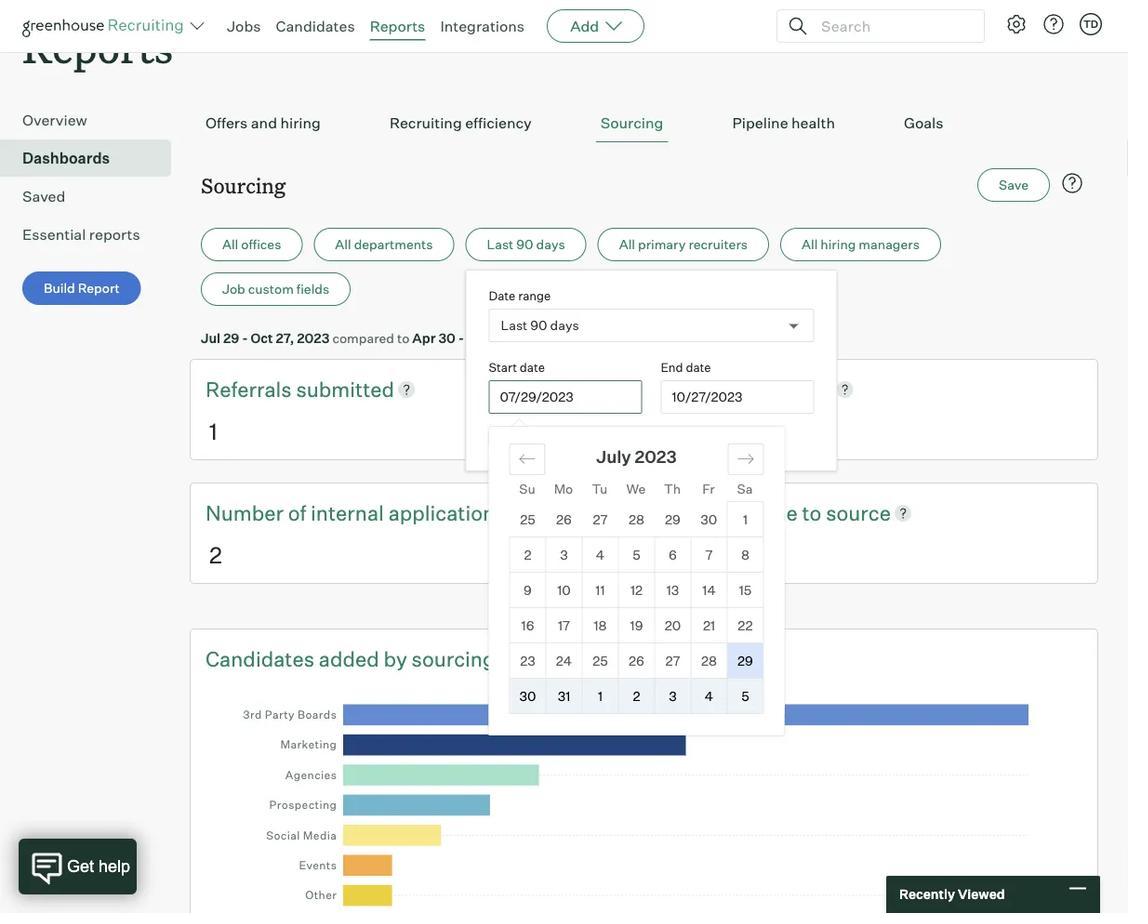 Task type: describe. For each thing, give the bounding box(es) containing it.
offers and hiring button
[[201, 104, 326, 143]]

17 button
[[547, 609, 582, 643]]

8
[[742, 547, 750, 563]]

source
[[826, 500, 891, 526]]

07/29/2023
[[500, 389, 574, 405]]

0 horizontal spatial to
[[397, 330, 410, 346]]

submitted link
[[296, 375, 395, 404]]

recently viewed
[[900, 887, 1005, 903]]

21
[[703, 618, 716, 634]]

22
[[738, 618, 753, 634]]

1 horizontal spatial 27 button
[[655, 644, 691, 678]]

0 vertical spatial 4
[[596, 547, 605, 563]]

13
[[667, 582, 679, 599]]

2 for the left 2 button
[[524, 547, 532, 563]]

27,
[[276, 330, 294, 346]]

fr
[[703, 481, 715, 497]]

jobs
[[227, 17, 261, 35]]

1 vertical spatial 3
[[560, 547, 568, 563]]

candidates for candidates
[[276, 17, 355, 35]]

0 horizontal spatial 26
[[556, 511, 572, 528]]

0 vertical spatial 29
[[223, 330, 239, 346]]

submitted
[[296, 377, 395, 402]]

reports
[[89, 225, 140, 244]]

candidates for candidates added by sourcing
[[206, 646, 315, 672]]

0 horizontal spatial 2
[[209, 541, 222, 569]]

90 inside button
[[517, 237, 534, 253]]

internal
[[311, 500, 384, 526]]

1 vertical spatial last 90 days
[[501, 317, 579, 334]]

strategy link
[[500, 645, 580, 673]]

31
[[558, 688, 571, 705]]

2 horizontal spatial 1
[[743, 512, 748, 528]]

10/27/2023
[[672, 389, 743, 405]]

18 button
[[583, 609, 618, 643]]

pipeline health
[[733, 114, 836, 132]]

2 horizontal spatial to
[[802, 500, 822, 526]]

configure image
[[1006, 13, 1028, 35]]

7
[[706, 547, 713, 563]]

departments
[[354, 237, 433, 253]]

0 vertical spatial 25
[[520, 511, 536, 528]]

last 90 days inside button
[[487, 237, 565, 253]]

30 for left 30 "button"
[[520, 688, 536, 705]]

integrations
[[440, 17, 525, 35]]

0 vertical spatial 30
[[439, 330, 456, 346]]

0 horizontal spatial 5 button
[[619, 538, 655, 572]]

16 button
[[510, 609, 546, 643]]

23
[[520, 653, 536, 669]]

0 horizontal spatial 5
[[633, 547, 641, 563]]

0 horizontal spatial 2023
[[297, 330, 330, 346]]

to link
[[802, 499, 826, 527]]

1 vertical spatial 25
[[593, 653, 608, 669]]

all for all offices
[[222, 237, 238, 253]]

20 button
[[655, 609, 691, 643]]

6 button
[[655, 538, 691, 572]]

9
[[524, 582, 532, 599]]

we
[[627, 481, 646, 497]]

saved link
[[22, 185, 164, 208]]

12
[[631, 582, 643, 599]]

move forward to switch to the next month image
[[737, 451, 755, 468]]

recruiting efficiency button
[[385, 104, 537, 143]]

applications link
[[389, 499, 506, 527]]

overview
[[22, 111, 87, 130]]

custom
[[248, 281, 294, 297]]

last inside button
[[487, 237, 514, 253]]

recruiters
[[689, 237, 748, 253]]

all for all departments
[[335, 237, 351, 253]]

jobs link
[[227, 17, 261, 35]]

13 button
[[655, 573, 691, 608]]

1 horizontal spatial 2 button
[[619, 679, 655, 714]]

24 button
[[547, 644, 582, 678]]

1 horizontal spatial 28 button
[[692, 644, 727, 678]]

compare
[[506, 431, 561, 447]]

td button
[[1077, 9, 1106, 39]]

0 horizontal spatial reports
[[22, 20, 173, 74]]

1 horizontal spatial 4 button
[[692, 679, 727, 714]]

0 vertical spatial 3
[[675, 417, 689, 445]]

11 button
[[583, 573, 618, 608]]

Compare to previous time period checkbox
[[489, 431, 501, 444]]

0 horizontal spatial added link
[[319, 645, 384, 673]]

by link
[[384, 645, 412, 673]]

build
[[44, 280, 75, 297]]

0 horizontal spatial 25 button
[[510, 502, 546, 537]]

of
[[288, 500, 306, 526]]

average time to
[[671, 500, 826, 526]]

compared
[[333, 330, 394, 346]]

and
[[251, 114, 277, 132]]

save button
[[978, 169, 1050, 202]]

0 vertical spatial 28 button
[[619, 502, 655, 537]]

recently
[[900, 887, 956, 903]]

10
[[557, 582, 571, 599]]

1 vertical spatial 90
[[531, 317, 548, 334]]

july 2023
[[597, 447, 677, 468]]

all offices button
[[201, 228, 303, 262]]

1 horizontal spatial 2023
[[513, 330, 545, 346]]

0 vertical spatial added link
[[773, 375, 833, 404]]

19
[[630, 618, 643, 634]]

fields
[[297, 281, 330, 297]]

add
[[570, 17, 599, 35]]

dashboards link
[[22, 147, 164, 170]]

1 vertical spatial 1 button
[[583, 679, 618, 714]]

2023 inside region
[[635, 447, 677, 468]]

7 button
[[692, 538, 727, 572]]

2 - from the left
[[459, 330, 464, 346]]

candidates added by sourcing
[[206, 646, 500, 672]]

dashboards
[[22, 149, 110, 168]]

th
[[664, 481, 681, 497]]

move backward to switch to the previous month image
[[519, 451, 536, 468]]

20
[[665, 618, 681, 634]]

of link
[[288, 499, 311, 527]]

0 vertical spatial 26 button
[[546, 502, 582, 537]]

0 horizontal spatial time
[[635, 431, 662, 447]]

average link
[[671, 499, 755, 527]]

days inside button
[[536, 237, 565, 253]]

12 button
[[619, 573, 655, 608]]

goals button
[[900, 104, 949, 143]]

all for all hiring managers
[[802, 237, 818, 253]]

date for end date
[[686, 360, 711, 375]]

2 vertical spatial 3
[[669, 688, 677, 705]]

1 horizontal spatial 1 button
[[728, 503, 763, 537]]

tab list containing offers and hiring
[[201, 104, 1088, 143]]

1 horizontal spatial 26
[[629, 653, 645, 669]]

reports link
[[370, 17, 426, 35]]

source link
[[826, 499, 891, 527]]

29 for bottommost 29 button
[[738, 653, 754, 669]]

number link
[[206, 499, 288, 527]]

2 vertical spatial 1
[[598, 688, 603, 705]]

1 horizontal spatial 28
[[702, 653, 717, 669]]

sa
[[737, 481, 753, 497]]

all primary recruiters
[[619, 237, 748, 253]]

0 horizontal spatial 27
[[593, 511, 608, 528]]

end date
[[661, 360, 711, 375]]

july
[[597, 447, 631, 468]]



Task type: vqa. For each thing, say whether or not it's contained in the screenshot.


Task type: locate. For each thing, give the bounding box(es) containing it.
28 button
[[619, 502, 655, 537], [692, 644, 727, 678]]

1 horizontal spatial 27
[[666, 653, 681, 669]]

1 horizontal spatial to
[[564, 431, 577, 447]]

2 for 2 button to the right
[[633, 688, 641, 705]]

health
[[792, 114, 836, 132]]

essential
[[22, 225, 86, 244]]

0 vertical spatial days
[[536, 237, 565, 253]]

30
[[439, 330, 456, 346], [701, 511, 718, 528], [520, 688, 536, 705]]

27 button
[[582, 502, 619, 537], [655, 644, 691, 678]]

job custom fields button
[[201, 273, 351, 306]]

1 horizontal spatial 30 button
[[691, 502, 727, 537]]

1 horizontal spatial added link
[[773, 375, 833, 404]]

0 horizontal spatial 29
[[223, 330, 239, 346]]

1 horizontal spatial sourcing
[[601, 114, 664, 132]]

last 90 days up date range
[[487, 237, 565, 253]]

28,
[[490, 330, 510, 346]]

number of internal
[[206, 500, 389, 526]]

0 vertical spatial time
[[635, 431, 662, 447]]

4 button
[[583, 538, 618, 572], [692, 679, 727, 714]]

2023 right 27,
[[297, 330, 330, 346]]

0 horizontal spatial hiring
[[280, 114, 321, 132]]

2 all from the left
[[335, 237, 351, 253]]

0 horizontal spatial sourcing
[[201, 171, 286, 199]]

all hiring managers
[[802, 237, 920, 253]]

compare to previous time period
[[506, 431, 704, 447]]

2 jul from the left
[[467, 330, 487, 346]]

0 horizontal spatial -
[[242, 330, 248, 346]]

0 vertical spatial last 90 days
[[487, 237, 565, 253]]

date for start date
[[520, 360, 545, 375]]

0 horizontal spatial jul
[[201, 330, 221, 346]]

1 horizontal spatial 25
[[593, 653, 608, 669]]

reports up the overview link
[[22, 20, 173, 74]]

90 down range
[[531, 317, 548, 334]]

1 horizontal spatial 29 button
[[728, 644, 763, 678]]

27 down tu
[[593, 511, 608, 528]]

1 button down sa
[[728, 503, 763, 537]]

1 jul from the left
[[201, 330, 221, 346]]

0 horizontal spatial 29 button
[[655, 502, 691, 537]]

time left period
[[635, 431, 662, 447]]

0 vertical spatial 4 button
[[583, 538, 618, 572]]

1 vertical spatial 27 button
[[655, 644, 691, 678]]

range
[[518, 288, 551, 303]]

1 date from the left
[[520, 360, 545, 375]]

last 90 days button
[[466, 228, 587, 262]]

3 button up 10
[[547, 538, 582, 572]]

pipeline health button
[[728, 104, 840, 143]]

integrations link
[[440, 17, 525, 35]]

0 vertical spatial to
[[397, 330, 410, 346]]

jul left 28,
[[467, 330, 487, 346]]

26 button down the 19 button
[[619, 644, 655, 678]]

july 2023 region
[[489, 427, 1129, 736]]

1 down sa
[[743, 512, 748, 528]]

all
[[222, 237, 238, 253], [335, 237, 351, 253], [619, 237, 635, 253], [802, 237, 818, 253]]

candidates link
[[276, 17, 355, 35], [206, 645, 319, 673]]

2 vertical spatial 30
[[520, 688, 536, 705]]

2023 up th
[[635, 447, 677, 468]]

90 up date range
[[517, 237, 534, 253]]

days up range
[[536, 237, 565, 253]]

to left previous
[[564, 431, 577, 447]]

1 horizontal spatial 25 button
[[583, 644, 618, 678]]

1 vertical spatial 5 button
[[728, 679, 763, 714]]

all left primary
[[619, 237, 635, 253]]

0 horizontal spatial date
[[520, 360, 545, 375]]

date
[[489, 288, 516, 303]]

0 vertical spatial 27
[[593, 511, 608, 528]]

1 vertical spatial time
[[755, 500, 798, 526]]

all offices
[[222, 237, 281, 253]]

previous
[[579, 431, 632, 447]]

Search text field
[[817, 13, 968, 40]]

0 vertical spatial 25 button
[[510, 502, 546, 537]]

28 down 21
[[702, 653, 717, 669]]

0 vertical spatial 26
[[556, 511, 572, 528]]

19 button
[[619, 609, 655, 643]]

3 button down 20 button
[[655, 679, 691, 714]]

time
[[635, 431, 662, 447], [755, 500, 798, 526]]

4 up 11
[[596, 547, 605, 563]]

applications
[[389, 500, 506, 526]]

primary
[[638, 237, 686, 253]]

greenhouse recruiting image
[[22, 15, 190, 37]]

30 down 23
[[520, 688, 536, 705]]

1 vertical spatial 30 button
[[510, 679, 546, 714]]

29 left oct
[[223, 330, 239, 346]]

1 down referrals link
[[209, 417, 218, 445]]

1 vertical spatial last
[[501, 317, 528, 334]]

29 for left 29 button
[[665, 511, 681, 528]]

1 horizontal spatial 26 button
[[619, 644, 655, 678]]

2023 right 28,
[[513, 330, 545, 346]]

26 button down 'mo'
[[546, 502, 582, 537]]

0 vertical spatial 5 button
[[619, 538, 655, 572]]

1 right 31
[[598, 688, 603, 705]]

date right the start
[[520, 360, 545, 375]]

add button
[[547, 9, 645, 43]]

0 horizontal spatial 30
[[439, 330, 456, 346]]

1 horizontal spatial 3 button
[[655, 679, 691, 714]]

1 button right 31
[[583, 679, 618, 714]]

0 horizontal spatial 26 button
[[546, 502, 582, 537]]

sourcing inside sourcing button
[[601, 114, 664, 132]]

27 down the 20
[[666, 653, 681, 669]]

to left source
[[802, 500, 822, 526]]

1 vertical spatial 5
[[742, 688, 750, 705]]

2 button up 9
[[510, 538, 546, 572]]

0 vertical spatial added
[[773, 377, 833, 402]]

25 down 18 on the right of page
[[593, 653, 608, 669]]

1 horizontal spatial 5 button
[[728, 679, 763, 714]]

26 down 'mo'
[[556, 511, 572, 528]]

0 horizontal spatial 1 button
[[583, 679, 618, 714]]

0 horizontal spatial 3 button
[[547, 538, 582, 572]]

25 button down 18 button
[[583, 644, 618, 678]]

start date
[[489, 360, 545, 375]]

5 down '22' button
[[742, 688, 750, 705]]

1 horizontal spatial reports
[[370, 17, 426, 35]]

1 vertical spatial 25 button
[[583, 644, 618, 678]]

1 horizontal spatial -
[[459, 330, 464, 346]]

1 vertical spatial 4 button
[[692, 679, 727, 714]]

reports left integrations
[[370, 17, 426, 35]]

job custom fields
[[222, 281, 330, 297]]

all left 'departments'
[[335, 237, 351, 253]]

0 horizontal spatial 30 button
[[510, 679, 546, 714]]

28 button down 21
[[692, 644, 727, 678]]

30 right apr
[[439, 330, 456, 346]]

essential reports link
[[22, 223, 164, 246]]

29 button down '22' button
[[728, 644, 763, 678]]

offers and hiring
[[206, 114, 321, 132]]

8 button
[[728, 538, 763, 572]]

1 vertical spatial 27
[[666, 653, 681, 669]]

31 button
[[547, 679, 582, 714]]

27 button down 20 button
[[655, 644, 691, 678]]

28 button down we at the bottom right of the page
[[619, 502, 655, 537]]

4 button up 11 button
[[583, 538, 618, 572]]

date right end
[[686, 360, 711, 375]]

sourcing link
[[412, 645, 500, 673]]

- left oct
[[242, 330, 248, 346]]

1 - from the left
[[242, 330, 248, 346]]

6
[[669, 547, 677, 563]]

hiring inside all hiring managers button
[[821, 237, 856, 253]]

1 horizontal spatial 1
[[598, 688, 603, 705]]

26 button
[[546, 502, 582, 537], [619, 644, 655, 678]]

16
[[522, 618, 534, 634]]

2 date from the left
[[686, 360, 711, 375]]

14
[[703, 582, 716, 599]]

1 all from the left
[[222, 237, 238, 253]]

all primary recruiters button
[[598, 228, 770, 262]]

2 down the number
[[209, 541, 222, 569]]

25 button down su
[[510, 502, 546, 537]]

2 up 9
[[524, 547, 532, 563]]

2 down the 19 button
[[633, 688, 641, 705]]

29 down th
[[665, 511, 681, 528]]

5 up 12 button
[[633, 547, 641, 563]]

1 vertical spatial 3 button
[[655, 679, 691, 714]]

added
[[773, 377, 833, 402], [319, 646, 379, 672]]

0 vertical spatial sourcing
[[601, 114, 664, 132]]

all inside button
[[222, 237, 238, 253]]

0 vertical spatial 27 button
[[582, 502, 619, 537]]

4 button down 21
[[692, 679, 727, 714]]

29
[[223, 330, 239, 346], [665, 511, 681, 528], [738, 653, 754, 669]]

last down date range
[[501, 317, 528, 334]]

days
[[536, 237, 565, 253], [550, 317, 579, 334]]

offers
[[206, 114, 248, 132]]

25 down su
[[520, 511, 536, 528]]

td
[[1084, 18, 1099, 30]]

4 down 21
[[705, 688, 714, 705]]

0 horizontal spatial 28 button
[[619, 502, 655, 537]]

mo
[[554, 481, 573, 497]]

1 horizontal spatial time
[[755, 500, 798, 526]]

xychart image
[[232, 691, 1057, 914]]

1 horizontal spatial 2
[[524, 547, 532, 563]]

0 horizontal spatial 2 button
[[510, 538, 546, 572]]

time left 'to' "link"
[[755, 500, 798, 526]]

last 90 days
[[487, 237, 565, 253], [501, 317, 579, 334]]

referrals
[[206, 377, 296, 402]]

29 down '22' button
[[738, 653, 754, 669]]

30 button down 23 button
[[510, 679, 546, 714]]

2 vertical spatial to
[[802, 500, 822, 526]]

1 button
[[728, 503, 763, 537], [583, 679, 618, 714]]

25 button
[[510, 502, 546, 537], [583, 644, 618, 678]]

30 for the rightmost 30 "button"
[[701, 511, 718, 528]]

hiring left 'managers'
[[821, 237, 856, 253]]

jul left oct
[[201, 330, 221, 346]]

-
[[242, 330, 248, 346], [459, 330, 464, 346]]

1 vertical spatial added link
[[319, 645, 384, 673]]

1 horizontal spatial 4
[[705, 688, 714, 705]]

tu
[[592, 481, 608, 497]]

1 vertical spatial candidates link
[[206, 645, 319, 673]]

days down range
[[550, 317, 579, 334]]

last 90 days down range
[[501, 317, 579, 334]]

end
[[661, 360, 683, 375]]

to
[[397, 330, 410, 346], [564, 431, 577, 447], [802, 500, 822, 526]]

3 down 20 button
[[669, 688, 677, 705]]

1 vertical spatial to
[[564, 431, 577, 447]]

oct
[[251, 330, 273, 346]]

last
[[487, 237, 514, 253], [501, 317, 528, 334]]

30 button down fr
[[691, 502, 727, 537]]

to left apr
[[397, 330, 410, 346]]

3 all from the left
[[619, 237, 635, 253]]

faq image
[[1062, 172, 1084, 195]]

recruiting
[[390, 114, 462, 132]]

1 vertical spatial 26
[[629, 653, 645, 669]]

1 vertical spatial days
[[550, 317, 579, 334]]

1 horizontal spatial 30
[[520, 688, 536, 705]]

0 vertical spatial candidates link
[[276, 17, 355, 35]]

1 vertical spatial 1
[[743, 512, 748, 528]]

30 button
[[691, 502, 727, 537], [510, 679, 546, 714]]

1 vertical spatial candidates
[[206, 646, 315, 672]]

all hiring managers button
[[781, 228, 941, 262]]

by
[[384, 646, 407, 672]]

27 button down tu
[[582, 502, 619, 537]]

3 down "10/27/2023"
[[675, 417, 689, 445]]

- right apr
[[459, 330, 464, 346]]

2 button down the 19 button
[[619, 679, 655, 714]]

15
[[739, 582, 752, 599]]

25
[[520, 511, 536, 528], [593, 653, 608, 669]]

jul 29 - oct 27, 2023 compared to apr 30 - jul 28, 2023
[[201, 330, 545, 346]]

29 button down th
[[655, 502, 691, 537]]

1 vertical spatial added
[[319, 646, 379, 672]]

22 button
[[728, 609, 763, 643]]

0 horizontal spatial 4 button
[[583, 538, 618, 572]]

managers
[[859, 237, 920, 253]]

1 horizontal spatial date
[[686, 360, 711, 375]]

1 vertical spatial 4
[[705, 688, 714, 705]]

0 vertical spatial last
[[487, 237, 514, 253]]

1 horizontal spatial 5
[[742, 688, 750, 705]]

3 up 10
[[560, 547, 568, 563]]

hiring right and in the left top of the page
[[280, 114, 321, 132]]

30 down fr
[[701, 511, 718, 528]]

sourcing
[[601, 114, 664, 132], [201, 171, 286, 199]]

0 vertical spatial 1
[[209, 417, 218, 445]]

18
[[594, 618, 607, 634]]

23 button
[[510, 644, 546, 678]]

recruiting efficiency
[[390, 114, 532, 132]]

all departments
[[335, 237, 433, 253]]

time link
[[755, 499, 802, 527]]

0 vertical spatial 28
[[629, 511, 645, 528]]

all for all primary recruiters
[[619, 237, 635, 253]]

4 all from the left
[[802, 237, 818, 253]]

29 button
[[655, 502, 691, 537], [728, 644, 763, 678]]

5 button down '22' button
[[728, 679, 763, 714]]

2 horizontal spatial 2023
[[635, 447, 677, 468]]

prospects
[[671, 377, 773, 402]]

essential reports
[[22, 225, 140, 244]]

0 vertical spatial candidates
[[276, 17, 355, 35]]

1 horizontal spatial added
[[773, 377, 833, 402]]

pipeline
[[733, 114, 789, 132]]

hiring inside offers and hiring button
[[280, 114, 321, 132]]

24
[[556, 653, 572, 669]]

28 down we at the bottom right of the page
[[629, 511, 645, 528]]

all left offices at the top of the page
[[222, 237, 238, 253]]

apr
[[412, 330, 436, 346]]

added link
[[773, 375, 833, 404], [319, 645, 384, 673]]

last up date
[[487, 237, 514, 253]]

21 button
[[692, 609, 727, 643]]

1 vertical spatial 29 button
[[728, 644, 763, 678]]

0 horizontal spatial added
[[319, 646, 379, 672]]

0 horizontal spatial 28
[[629, 511, 645, 528]]

2 horizontal spatial 30
[[701, 511, 718, 528]]

all left 'managers'
[[802, 237, 818, 253]]

2 horizontal spatial 29
[[738, 653, 754, 669]]

15 button
[[728, 573, 763, 608]]

0 horizontal spatial 4
[[596, 547, 605, 563]]

0 vertical spatial 3 button
[[547, 538, 582, 572]]

su
[[519, 481, 536, 497]]

26 down the 19 button
[[629, 653, 645, 669]]

tab list
[[201, 104, 1088, 143]]

5 button up 12 button
[[619, 538, 655, 572]]



